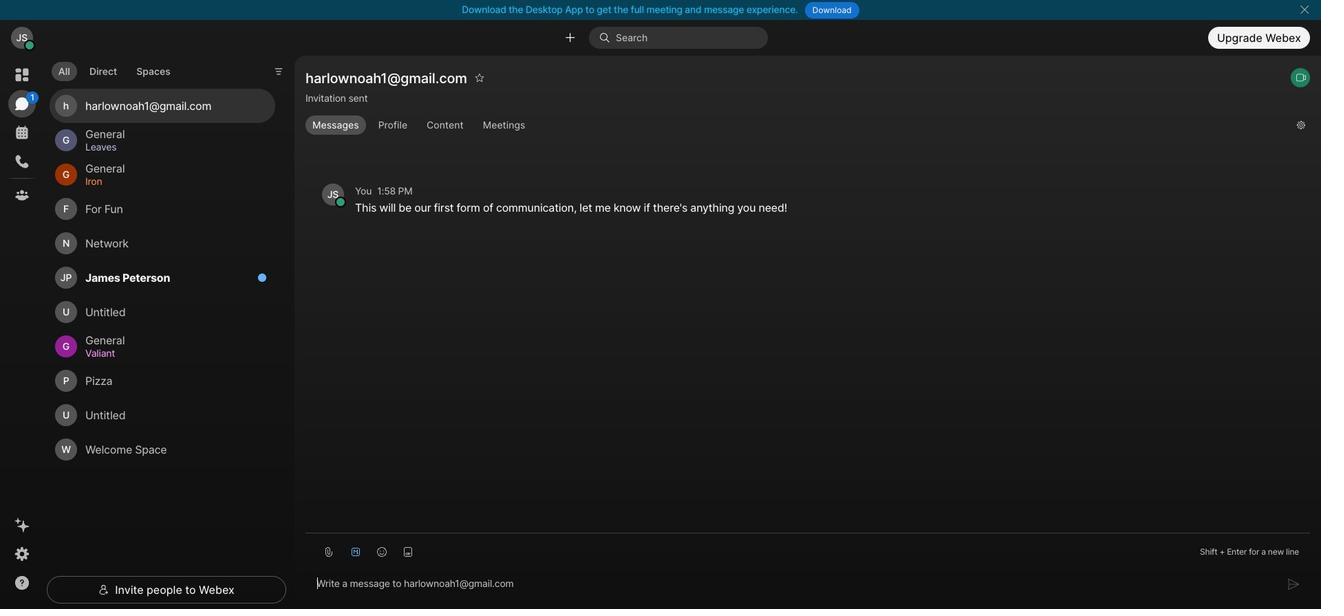 Task type: locate. For each thing, give the bounding box(es) containing it.
1 vertical spatial untitled list item
[[50, 398, 275, 433]]

valiant element
[[85, 346, 259, 361]]

navigation
[[0, 56, 44, 610]]

untitled list item down valiant element
[[50, 398, 275, 433]]

untitled list item up valiant element
[[50, 295, 275, 330]]

group
[[305, 116, 1286, 135]]

tab list
[[48, 54, 181, 85]]

cancel_16 image
[[1299, 4, 1310, 15]]

harlownoah1@gmail.com list item
[[50, 89, 275, 123]]

james peterson, new messages list item
[[50, 261, 275, 295]]

webex tab list
[[8, 61, 39, 209]]

0 vertical spatial untitled list item
[[50, 295, 275, 330]]

untitled list item
[[50, 295, 275, 330], [50, 398, 275, 433]]

network list item
[[50, 226, 275, 261]]

pizza list item
[[50, 364, 275, 398]]

welcome space list item
[[50, 433, 275, 467]]

iron element
[[85, 174, 259, 189]]

1 untitled list item from the top
[[50, 295, 275, 330]]

general list item
[[50, 123, 275, 158], [50, 158, 275, 192], [50, 330, 275, 364]]



Task type: describe. For each thing, give the bounding box(es) containing it.
1 general list item from the top
[[50, 123, 275, 158]]

3 general list item from the top
[[50, 330, 275, 364]]

message composer toolbar element
[[305, 534, 1310, 566]]

leaves element
[[85, 140, 259, 155]]

new messages image
[[257, 273, 267, 283]]

2 untitled list item from the top
[[50, 398, 275, 433]]

for fun list item
[[50, 192, 275, 226]]

2 general list item from the top
[[50, 158, 275, 192]]



Task type: vqa. For each thing, say whether or not it's contained in the screenshot.
All messages radio
no



